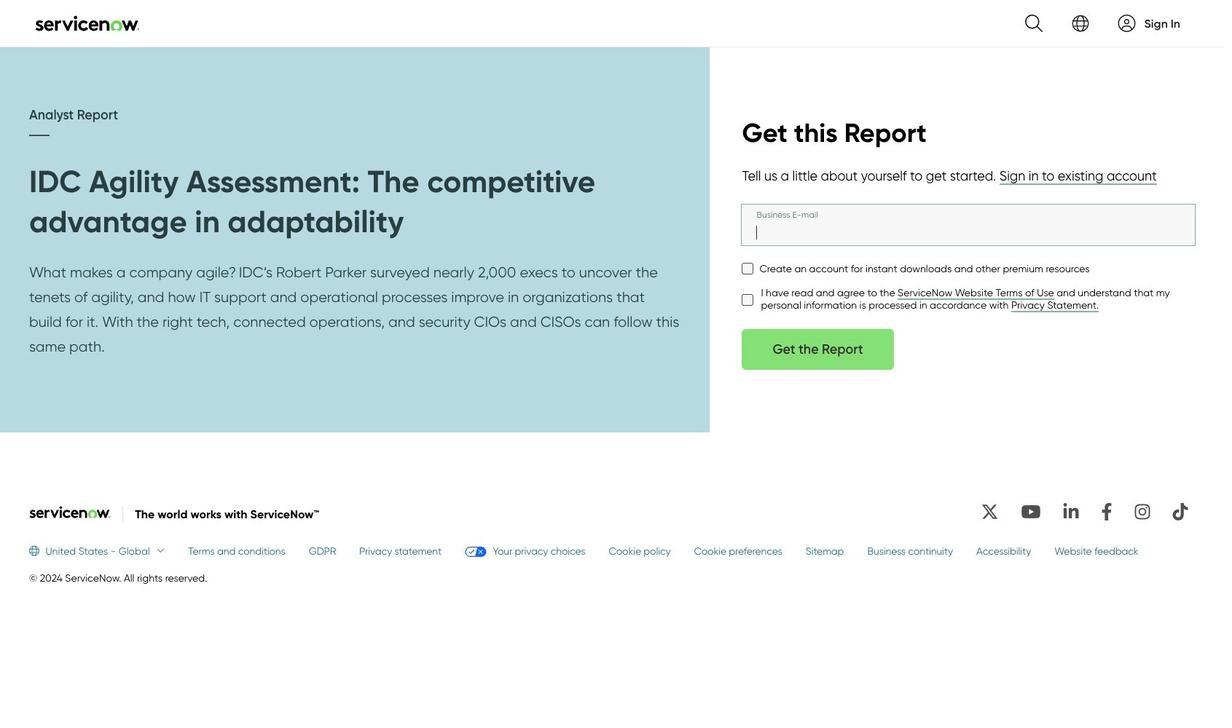 Task type: vqa. For each thing, say whether or not it's contained in the screenshot.
The 'Select Your Country' icon
yes



Task type: describe. For each thing, give the bounding box(es) containing it.
youtube image
[[1014, 498, 1048, 527]]

linkedin image
[[1056, 498, 1086, 527]]

tiktok image
[[1166, 498, 1195, 527]]

Business E-mail text field
[[742, 205, 1195, 246]]

0 vertical spatial servicenow image
[[35, 15, 140, 32]]

angle down image
[[150, 546, 165, 557]]



Task type: locate. For each thing, give the bounding box(es) containing it.
arc image
[[1118, 14, 1136, 32]]

1 vertical spatial servicenow image
[[29, 506, 111, 519]]

instagram image
[[1128, 498, 1157, 527]]

servicenow image
[[35, 15, 140, 32], [29, 506, 111, 519]]

select your country image
[[1071, 15, 1089, 32]]

globe image
[[29, 546, 45, 557]]

twitter image
[[974, 498, 1005, 527]]

facebook image
[[1094, 498, 1119, 527]]



